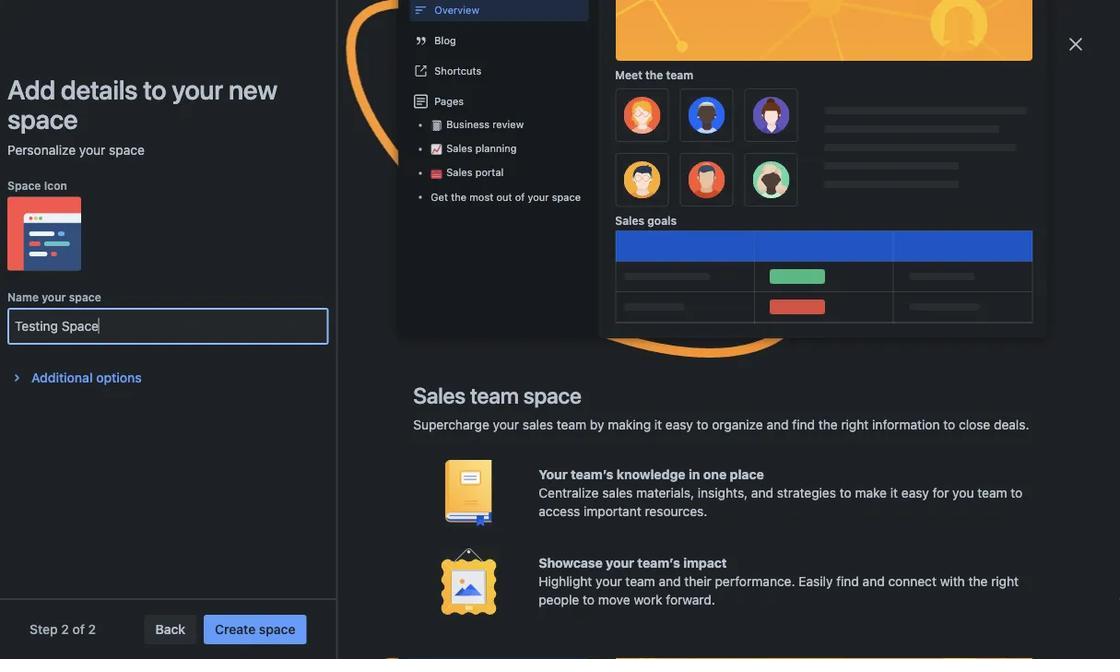 Task type: describe. For each thing, give the bounding box(es) containing it.
confluence
[[670, 7, 739, 22]]

showcase your team's impact highlight your team and their performance. easily find and connect with the right people to move work forward.
[[538, 555, 1018, 608]]

tasks
[[70, 252, 104, 267]]

making
[[607, 417, 650, 432]]

close
[[958, 417, 990, 432]]

portal
[[475, 166, 503, 178]]

apps button
[[355, 40, 410, 70]]

work
[[633, 592, 662, 608]]

move
[[598, 592, 630, 608]]

:toolbox: image
[[430, 168, 441, 179]]

people
[[538, 592, 579, 608]]

create space button
[[204, 615, 307, 644]]

new
[[229, 74, 277, 105]]

standard.
[[743, 7, 803, 22]]

important
[[583, 504, 641, 519]]

details
[[61, 74, 138, 105]]

:notebook: image
[[430, 120, 441, 131]]

in inside your team's knowledge in one place centralize sales materials, insights, and strategies to make it easy for you team to access important resources.
[[688, 467, 700, 482]]

meet
[[615, 68, 642, 81]]

the right meet
[[645, 68, 663, 81]]

list image
[[1043, 143, 1065, 165]]

for
[[932, 485, 949, 501]]

settings icon image
[[1037, 44, 1059, 66]]

overview link
[[30, 111, 251, 144]]

icon
[[44, 179, 67, 192]]

space inside sales team space supercharge your sales team by making it easy to organize and find the right information to close deals.
[[523, 383, 581, 408]]

business
[[446, 118, 489, 130]]

sales for portal
[[446, 166, 472, 178]]

apps
[[360, 47, 392, 62]]

the inside showcase your team's impact highlight your team and their performance. easily find and connect with the right people to move work forward.
[[968, 574, 987, 589]]

trip!
[[402, 214, 433, 232]]

spaces
[[41, 311, 82, 323]]

find inside sales team space supercharge your sales team by making it easy to organize and find the right information to close deals.
[[792, 417, 814, 432]]

starred link
[[30, 177, 251, 210]]

name
[[7, 290, 39, 303]]

try
[[522, 7, 542, 22]]

get
[[430, 191, 448, 203]]

information
[[872, 417, 939, 432]]

your inside sales team space supercharge your sales team by making it easy to organize and find the right information to close deals.
[[492, 417, 519, 432]]

on
[[370, 214, 387, 232]]

and inside your team's knowledge in one place centralize sales materials, insights, and strategies to make it easy for you team to access important resources.
[[751, 485, 773, 501]]

forward.
[[666, 592, 715, 608]]

to inside add details to your new space personalize your space
[[143, 74, 166, 105]]

:notebook: image
[[430, 120, 441, 131]]

space icon
[[7, 179, 67, 192]]

planning
[[475, 142, 516, 154]]

try it in a 14-day trial of confluence standard. link
[[522, 7, 803, 22]]

knowledge
[[616, 467, 685, 482]]

drafts
[[70, 219, 107, 234]]

sales inside your team's knowledge in one place centralize sales materials, insights, and strategies to make it easy for you team to access important resources.
[[602, 485, 632, 501]]

deals.
[[993, 417, 1029, 432]]

sales for goals
[[615, 214, 644, 227]]

space up templates
[[401, 7, 438, 22]]

and right page
[[375, 7, 398, 22]]

1 2 from the left
[[61, 622, 69, 637]]

templates link
[[416, 40, 490, 70]]

impact
[[683, 555, 726, 571]]

business review
[[446, 118, 523, 130]]

tasks link
[[30, 243, 251, 277]]

the right get
[[450, 191, 466, 203]]

easy inside sales team space supercharge your sales team by making it easy to organize and find the right information to close deals.
[[665, 417, 693, 432]]

pages
[[434, 95, 463, 107]]

create a space image
[[221, 306, 243, 328]]

2 2 from the left
[[88, 622, 96, 637]]

space right out
[[551, 191, 580, 203]]

get the most out of your space
[[430, 191, 580, 203]]

right for space
[[841, 417, 868, 432]]

hello!
[[382, 252, 422, 270]]

performance.
[[714, 574, 795, 589]]

back
[[155, 622, 185, 637]]

overview inside add details to your new space dialog
[[434, 4, 479, 16]]

supercharge
[[413, 417, 489, 432]]

options
[[96, 370, 142, 385]]

make
[[855, 485, 886, 501]]

space inside create space button
[[259, 622, 295, 637]]

copy
[[325, 252, 361, 270]]

your
[[538, 467, 567, 482]]

additional options
[[31, 370, 142, 385]]

most
[[469, 191, 493, 203]]

blog image
[[296, 291, 311, 306]]

drafts link
[[30, 210, 251, 243]]

set page and space permissions. try it in a 14-day trial of confluence standard.
[[318, 7, 803, 22]]

name your space
[[7, 290, 101, 303]]

easily
[[798, 574, 832, 589]]

sales for team
[[413, 383, 465, 408]]

of right copy
[[365, 252, 379, 270]]

14-
[[581, 7, 602, 22]]

create space
[[215, 622, 295, 637]]

team's inside your team's knowledge in one place centralize sales materials, insights, and strategies to make it easy for you team to access important resources.
[[570, 467, 613, 482]]

0 horizontal spatial a
[[390, 214, 398, 232]]

unstar this space image
[[225, 345, 240, 360]]

sales team space supercharge your sales team by making it easy to organize and find the right information to close deals.
[[413, 383, 1029, 432]]

add
[[7, 74, 55, 105]]

one
[[703, 467, 726, 482]]

spacemarketing
[[70, 378, 167, 393]]

starred
[[70, 186, 114, 201]]

:toolbox: image
[[430, 168, 441, 179]]



Task type: locate. For each thing, give the bounding box(es) containing it.
in left 14-
[[556, 7, 567, 22]]

0 horizontal spatial sales
[[522, 417, 553, 432]]

a right on in the left top of the page
[[390, 214, 398, 232]]

and
[[375, 7, 398, 22], [766, 417, 788, 432], [751, 485, 773, 501], [658, 574, 680, 589], [862, 574, 884, 589]]

to up overview link
[[143, 74, 166, 105]]

shortcuts
[[434, 65, 481, 77]]

additional
[[31, 370, 93, 385]]

0 vertical spatial sales
[[522, 417, 553, 432]]

a
[[571, 7, 578, 22], [390, 214, 398, 232]]

team left by
[[556, 417, 586, 432]]

sales right :chart_with_upwards_trend: image
[[446, 142, 472, 154]]

right inside showcase your team's impact highlight your team and their performance. easily find and connect with the right people to move work forward.
[[991, 574, 1018, 589]]

to left move
[[582, 592, 594, 608]]

1 horizontal spatial team's
[[637, 555, 680, 571]]

templates
[[421, 47, 484, 62]]

1 horizontal spatial overview
[[434, 4, 479, 16]]

permissions.
[[441, 7, 519, 22]]

1 horizontal spatial in
[[688, 467, 700, 482]]

1 vertical spatial find
[[836, 574, 859, 589]]

centralize
[[538, 485, 598, 501]]

team's inside showcase your team's impact highlight your team and their performance. easily find and connect with the right people to move work forward.
[[637, 555, 680, 571]]

thankful
[[325, 290, 385, 307]]

:chart_with_upwards_trend: image
[[430, 144, 441, 155]]

a left 14-
[[571, 7, 578, 22]]

0 horizontal spatial easy
[[665, 417, 693, 432]]

out
[[496, 191, 512, 203]]

sales right :toolbox: image
[[446, 166, 472, 178]]

1 vertical spatial team's
[[637, 555, 680, 571]]

it right make
[[890, 485, 898, 501]]

0 horizontal spatial blog
[[325, 328, 356, 345]]

goals
[[647, 214, 676, 227]]

0 vertical spatial easy
[[665, 417, 693, 432]]

sales planning
[[446, 142, 516, 154]]

bob builder link
[[741, 217, 802, 230], [741, 255, 802, 268], [741, 292, 802, 305], [741, 330, 802, 343], [30, 336, 251, 369]]

sales left goals
[[615, 214, 644, 227]]

0 vertical spatial a
[[571, 7, 578, 22]]

to left close
[[943, 417, 955, 432]]

1 horizontal spatial blog
[[434, 34, 456, 46]]

1 vertical spatial a
[[390, 214, 398, 232]]

1 horizontal spatial it
[[654, 417, 662, 432]]

going
[[325, 214, 366, 232]]

1 horizontal spatial easy
[[901, 485, 929, 501]]

space up personalize
[[7, 103, 78, 135]]

0 vertical spatial team's
[[570, 467, 613, 482]]

team's up centralize
[[570, 467, 613, 482]]

draft right title
[[401, 331, 436, 343]]

the right 'with'
[[968, 574, 987, 589]]

place
[[729, 467, 764, 482]]

team right "you"
[[977, 485, 1007, 501]]

sales for planning
[[446, 142, 472, 154]]

step
[[30, 622, 58, 637]]

2 vertical spatial it
[[890, 485, 898, 501]]

space up your
[[523, 383, 581, 408]]

it inside sales team space supercharge your sales team by making it easy to organize and find the right information to close deals.
[[654, 417, 662, 432]]

space
[[7, 179, 41, 192]]

right inside sales team space supercharge your sales team by making it easy to organize and find the right information to close deals.
[[841, 417, 868, 432]]

of
[[654, 7, 666, 22], [515, 191, 524, 203], [365, 252, 379, 270], [72, 622, 85, 637]]

draft down hello!
[[396, 294, 432, 306]]

Name your space field
[[9, 310, 327, 343]]

blog left title
[[325, 328, 356, 345]]

and left "connect"
[[862, 574, 884, 589]]

sales up supercharge
[[413, 383, 465, 408]]

Search field
[[770, 40, 954, 70]]

easy left for at the right of page
[[901, 485, 929, 501]]

and inside sales team space supercharge your sales team by making it easy to organize and find the right information to close deals.
[[766, 417, 788, 432]]

overview
[[434, 4, 479, 16], [70, 119, 126, 135]]

0 horizontal spatial it
[[545, 7, 553, 22]]

blog inside add details to your new space dialog
[[434, 34, 456, 46]]

draft for thankful
[[396, 294, 432, 306]]

sales up important
[[602, 485, 632, 501]]

draft
[[396, 294, 432, 306], [401, 331, 436, 343]]

0 horizontal spatial 2
[[61, 622, 69, 637]]

create
[[215, 622, 256, 637]]

personalize
[[7, 142, 76, 158]]

find inside showcase your team's impact highlight your team and their performance. easily find and connect with the right people to move work forward.
[[836, 574, 859, 589]]

of right 'trial'
[[654, 7, 666, 22]]

0 horizontal spatial team's
[[570, 467, 613, 482]]

1 vertical spatial overview
[[70, 119, 126, 135]]

search image
[[777, 47, 792, 62]]

access
[[538, 504, 580, 519]]

sales inside sales team space supercharge your sales team by making it easy to organize and find the right information to close deals.
[[413, 383, 465, 408]]

in
[[556, 7, 567, 22], [688, 467, 700, 482]]

space up spaces
[[69, 290, 101, 303]]

team inside your team's knowledge in one place centralize sales materials, insights, and strategies to make it easy for you team to access important resources.
[[977, 485, 1007, 501]]

team's up work
[[637, 555, 680, 571]]

2 horizontal spatial it
[[890, 485, 898, 501]]

resources.
[[644, 504, 707, 519]]

draft for blog title
[[401, 331, 436, 343]]

your
[[172, 74, 223, 105], [79, 142, 105, 158], [527, 191, 549, 203], [42, 290, 66, 303], [492, 417, 519, 432], [605, 555, 634, 571], [595, 574, 621, 589]]

1 vertical spatial sales
[[602, 485, 632, 501]]

recent
[[70, 153, 112, 168]]

showcase
[[538, 555, 602, 571]]

the up strategies
[[818, 417, 837, 432]]

meet the team
[[615, 68, 693, 81]]

it inside your team's knowledge in one place centralize sales materials, insights, and strategies to make it easy for you team to access important resources.
[[890, 485, 898, 501]]

highlight
[[538, 574, 592, 589]]

0 vertical spatial draft
[[396, 294, 432, 306]]

in left one
[[688, 467, 700, 482]]

:chart_with_upwards_trend: image
[[430, 144, 441, 155]]

1 horizontal spatial 2
[[88, 622, 96, 637]]

insights,
[[697, 485, 747, 501]]

find right organize
[[792, 417, 814, 432]]

0 horizontal spatial in
[[556, 7, 567, 22]]

1 vertical spatial right
[[991, 574, 1018, 589]]

banner
[[0, 29, 1120, 81]]

day
[[602, 7, 624, 22]]

the inside sales team space supercharge your sales team by making it easy to organize and find the right information to close deals.
[[818, 417, 837, 432]]

to left make
[[839, 485, 851, 501]]

easy right making
[[665, 417, 693, 432]]

0 vertical spatial in
[[556, 7, 567, 22]]

0 vertical spatial find
[[792, 417, 814, 432]]

2
[[61, 622, 69, 637], [88, 622, 96, 637]]

sales
[[446, 142, 472, 154], [446, 166, 472, 178], [615, 214, 644, 227], [413, 383, 465, 408]]

materials,
[[636, 485, 694, 501]]

to inside showcase your team's impact highlight your team and their performance. easily find and connect with the right people to move work forward.
[[582, 592, 594, 608]]

right left "information"
[[841, 417, 868, 432]]

space right create on the bottom of the page
[[259, 622, 295, 637]]

1 horizontal spatial sales
[[602, 485, 632, 501]]

page
[[341, 7, 372, 22]]

1 vertical spatial easy
[[901, 485, 929, 501]]

1 vertical spatial it
[[654, 417, 662, 432]]

copy of hello!
[[325, 252, 422, 270]]

find right the easily
[[836, 574, 859, 589]]

it
[[545, 7, 553, 22], [654, 417, 662, 432], [890, 485, 898, 501]]

easy inside your team's knowledge in one place centralize sales materials, insights, and strategies to make it easy for you team to access important resources.
[[901, 485, 929, 501]]

group containing overview
[[30, 111, 251, 277]]

right right 'with'
[[991, 574, 1018, 589]]

you
[[952, 485, 974, 501]]

review
[[492, 118, 523, 130]]

overview up recent
[[70, 119, 126, 135]]

blog title
[[325, 328, 390, 345]]

with
[[940, 574, 965, 589]]

and up forward.
[[658, 574, 680, 589]]

1 vertical spatial blog
[[325, 328, 356, 345]]

it right "try"
[[545, 7, 553, 22]]

your team's knowledge in one place centralize sales materials, insights, and strategies to make it easy for you team to access important resources.
[[538, 467, 1022, 519]]

space
[[401, 7, 438, 22], [7, 103, 78, 135], [109, 142, 145, 158], [551, 191, 580, 203], [69, 290, 101, 303], [523, 383, 581, 408], [259, 622, 295, 637]]

going on a trip!
[[325, 214, 433, 232]]

blog for blog title
[[325, 328, 356, 345]]

of right out
[[515, 191, 524, 203]]

blog up templates
[[434, 34, 456, 46]]

and right organize
[[766, 417, 788, 432]]

0 horizontal spatial right
[[841, 417, 868, 432]]

0 horizontal spatial find
[[792, 417, 814, 432]]

group
[[30, 111, 251, 277]]

1 vertical spatial in
[[688, 467, 700, 482]]

team up work
[[625, 574, 655, 589]]

space up 'starred' link
[[109, 142, 145, 158]]

additional options button
[[0, 367, 153, 389]]

bob builder
[[741, 217, 802, 230], [741, 255, 802, 268], [741, 292, 802, 305], [741, 330, 802, 343], [70, 344, 139, 360]]

it right making
[[654, 417, 662, 432]]

and down place
[[751, 485, 773, 501]]

trial
[[627, 7, 651, 22]]

1 horizontal spatial right
[[991, 574, 1018, 589]]

1 vertical spatial draft
[[401, 331, 436, 343]]

sales portal
[[446, 166, 503, 178]]

strategies
[[776, 485, 836, 501]]

blog
[[434, 34, 456, 46], [325, 328, 356, 345]]

team up supercharge
[[470, 383, 518, 408]]

1 horizontal spatial find
[[836, 574, 859, 589]]

easy
[[665, 417, 693, 432], [901, 485, 929, 501]]

0 vertical spatial blog
[[434, 34, 456, 46]]

to right "you"
[[1010, 485, 1022, 501]]

0 horizontal spatial overview
[[70, 119, 126, 135]]

by
[[589, 417, 604, 432]]

sales inside sales team space supercharge your sales team by making it easy to organize and find the right information to close deals.
[[522, 417, 553, 432]]

sales up your
[[522, 417, 553, 432]]

set
[[318, 7, 338, 22]]

0 vertical spatial overview
[[434, 4, 479, 16]]

overview up templates
[[434, 4, 479, 16]]

spacemarketing link
[[30, 369, 251, 402]]

their
[[684, 574, 711, 589]]

0 vertical spatial it
[[545, 7, 553, 22]]

organize
[[711, 417, 763, 432]]

of right step
[[72, 622, 85, 637]]

Filter by title field
[[304, 147, 459, 172]]

banner containing apps
[[0, 29, 1120, 81]]

team right meet
[[666, 68, 693, 81]]

0 vertical spatial right
[[841, 417, 868, 432]]

right for team's
[[991, 574, 1018, 589]]

add details to your new space personalize your space
[[7, 74, 277, 158]]

to left organize
[[696, 417, 708, 432]]

title
[[360, 328, 390, 345]]

team's
[[570, 467, 613, 482], [637, 555, 680, 571]]

back button
[[144, 615, 196, 644]]

recent link
[[30, 144, 251, 177]]

close image
[[1065, 33, 1087, 55]]

find
[[792, 417, 814, 432], [836, 574, 859, 589]]

blog for blog
[[434, 34, 456, 46]]

team inside showcase your team's impact highlight your team and their performance. easily find and connect with the right people to move work forward.
[[625, 574, 655, 589]]

:grinning: image
[[296, 329, 311, 344], [296, 329, 311, 344]]

connect
[[888, 574, 936, 589]]

add details to your new space dialog
[[0, 0, 1120, 659]]

1 horizontal spatial a
[[571, 7, 578, 22]]



Task type: vqa. For each thing, say whether or not it's contained in the screenshot.
the team-
no



